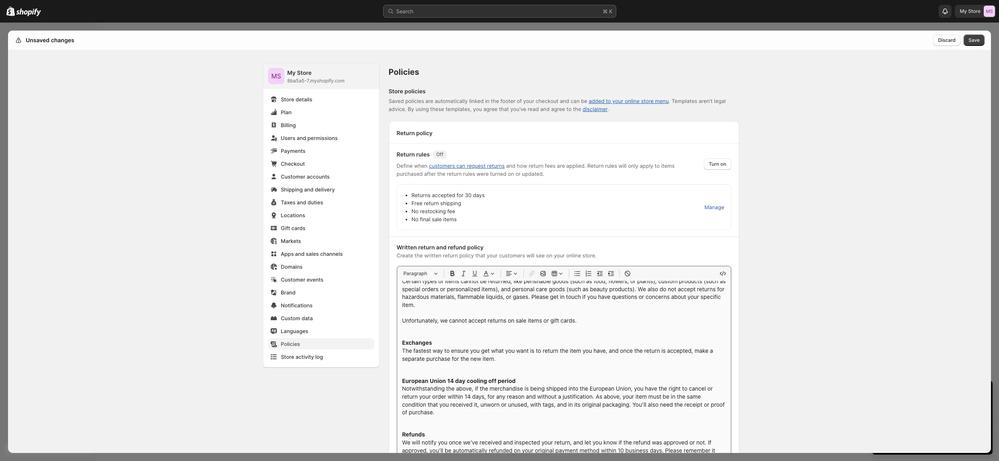 Task type: vqa. For each thing, say whether or not it's contained in the screenshot.
rightmost list
no



Task type: locate. For each thing, give the bounding box(es) containing it.
1 vertical spatial my
[[287, 69, 296, 76]]

duties
[[308, 199, 323, 206]]

0 horizontal spatial are
[[426, 98, 434, 104]]

create
[[397, 252, 413, 259]]

2 no from the top
[[412, 216, 419, 222]]

checkout
[[281, 161, 305, 167]]

1 vertical spatial my store image
[[268, 68, 284, 84]]

discard
[[939, 37, 956, 43]]

0 vertical spatial are
[[426, 98, 434, 104]]

store details link
[[268, 94, 374, 105]]

0 vertical spatial rules
[[416, 151, 430, 158]]

0 vertical spatial return
[[397, 130, 415, 136]]

1 horizontal spatial my
[[961, 8, 968, 14]]

restocking
[[420, 208, 446, 214]]

will
[[619, 163, 627, 169], [527, 252, 535, 259]]

customers down the off
[[429, 163, 455, 169]]

billing link
[[268, 119, 374, 131]]

customer inside customer events link
[[281, 276, 306, 283]]

1 vertical spatial items
[[444, 216, 457, 222]]

permissions
[[308, 135, 338, 141]]

rules left only
[[606, 163, 618, 169]]

my up 8ba5a5-
[[287, 69, 296, 76]]

1 horizontal spatial policies
[[389, 67, 420, 77]]

gift
[[281, 225, 290, 231]]

1 vertical spatial that
[[476, 252, 486, 259]]

1 vertical spatial will
[[527, 252, 535, 259]]

return right applied.
[[588, 163, 604, 169]]

linked
[[469, 98, 484, 104]]

0 vertical spatial customer
[[281, 173, 306, 180]]

1 horizontal spatial to
[[606, 98, 611, 104]]

fees
[[545, 163, 556, 169]]

store activity log
[[281, 354, 323, 360]]

1 horizontal spatial will
[[619, 163, 627, 169]]

0 horizontal spatial rules
[[416, 151, 430, 158]]

2 horizontal spatial to
[[655, 163, 660, 169]]

1 horizontal spatial customers
[[499, 252, 525, 259]]

0 horizontal spatial my store image
[[268, 68, 284, 84]]

store inside my store 8ba5a5-7.myshopify.com
[[297, 69, 312, 76]]

and inside "link"
[[304, 186, 314, 193]]

0 vertical spatial will
[[619, 163, 627, 169]]

agree down checkout
[[551, 106, 566, 112]]

unsaved changes
[[26, 37, 74, 43]]

added
[[589, 98, 605, 104]]

the down be
[[573, 106, 582, 112]]

can left be
[[571, 98, 580, 104]]

0 horizontal spatial to
[[567, 106, 572, 112]]

my store image right my store
[[984, 6, 996, 17]]

1 horizontal spatial my store image
[[984, 6, 996, 17]]

0 vertical spatial to
[[606, 98, 611, 104]]

1 vertical spatial to
[[567, 106, 572, 112]]

1 horizontal spatial agree
[[551, 106, 566, 112]]

apply
[[640, 163, 654, 169]]

online left store
[[625, 98, 640, 104]]

notifications link
[[268, 300, 374, 311]]

shipping and delivery link
[[268, 184, 374, 195]]

my store image inside shop settings menu element
[[268, 68, 284, 84]]

1 vertical spatial return
[[397, 151, 415, 158]]

1 vertical spatial are
[[557, 163, 565, 169]]

cards
[[292, 225, 306, 231]]

0 vertical spatial online
[[625, 98, 640, 104]]

the right 'create'
[[415, 252, 423, 259]]

0 vertical spatial policies
[[389, 67, 420, 77]]

gift cards link
[[268, 222, 374, 234]]

1 horizontal spatial shopify image
[[16, 8, 41, 16]]

locations
[[281, 212, 305, 218]]

1 horizontal spatial on
[[547, 252, 553, 259]]

store
[[969, 8, 981, 14], [297, 69, 312, 76], [389, 88, 403, 95], [281, 96, 294, 103], [281, 354, 294, 360]]

written return and refund policy
[[397, 244, 484, 251]]

to right apply
[[655, 163, 660, 169]]

. down added to your online store menu link
[[608, 106, 610, 112]]

the
[[491, 98, 499, 104], [573, 106, 582, 112], [438, 171, 446, 177], [415, 252, 423, 259]]

brand link
[[268, 287, 374, 298]]

my up save 'button'
[[961, 8, 968, 14]]

items down fee
[[444, 216, 457, 222]]

rules down customers can request returns link at the top of the page
[[463, 171, 476, 177]]

2 vertical spatial return
[[588, 163, 604, 169]]

. left templates
[[669, 98, 671, 104]]

1 vertical spatial can
[[457, 163, 466, 169]]

1 vertical spatial no
[[412, 216, 419, 222]]

on left the or
[[508, 171, 514, 177]]

customer events
[[281, 276, 324, 283]]

customers
[[429, 163, 455, 169], [499, 252, 525, 259]]

policies for saved
[[406, 98, 424, 104]]

manage
[[705, 204, 725, 210]]

my store image
[[984, 6, 996, 17], [268, 68, 284, 84]]

1 vertical spatial policy
[[468, 244, 484, 251]]

sale
[[432, 216, 442, 222]]

return
[[529, 163, 544, 169], [447, 171, 462, 177], [424, 200, 439, 206], [418, 244, 435, 251], [443, 252, 458, 259]]

store for store activity log
[[281, 354, 294, 360]]

advice.
[[389, 106, 407, 112]]

1 vertical spatial rules
[[606, 163, 618, 169]]

agree
[[484, 106, 498, 112], [551, 106, 566, 112]]

policy for refund
[[468, 244, 484, 251]]

return up define
[[397, 151, 415, 158]]

and right users
[[297, 135, 306, 141]]

0 vertical spatial .
[[669, 98, 671, 104]]

0 vertical spatial my store image
[[984, 6, 996, 17]]

return up updated.
[[529, 163, 544, 169]]

0 horizontal spatial customers
[[429, 163, 455, 169]]

channels
[[320, 251, 343, 257]]

are
[[426, 98, 434, 104], [557, 163, 565, 169]]

to inside and how return fees are applied. return rules will only apply to items purchased after the return rules were turned on or updated.
[[655, 163, 660, 169]]

create the written return policy that your customers will see on your online store.
[[397, 252, 597, 259]]

0 horizontal spatial agree
[[484, 106, 498, 112]]

will left only
[[619, 163, 627, 169]]

return down define when customers can request returns
[[447, 171, 462, 177]]

return policy
[[397, 130, 433, 136]]

2 vertical spatial to
[[655, 163, 660, 169]]

store up plan
[[281, 96, 294, 103]]

policy down using
[[416, 130, 433, 136]]

on right see
[[547, 252, 553, 259]]

1 horizontal spatial are
[[557, 163, 565, 169]]

0 horizontal spatial online
[[567, 252, 581, 259]]

0 vertical spatial policies
[[405, 88, 426, 95]]

are inside and how return fees are applied. return rules will only apply to items purchased after the return rules were turned on or updated.
[[557, 163, 565, 169]]

plan
[[281, 109, 292, 115]]

0 horizontal spatial on
[[508, 171, 514, 177]]

return up restocking at the left top of page
[[424, 200, 439, 206]]

1 vertical spatial policies
[[406, 98, 424, 104]]

return up return rules
[[397, 130, 415, 136]]

that
[[499, 106, 509, 112], [476, 252, 486, 259]]

1 vertical spatial customer
[[281, 276, 306, 283]]

taxes
[[281, 199, 296, 206]]

0 vertical spatial that
[[499, 106, 509, 112]]

1 vertical spatial on
[[508, 171, 514, 177]]

1 day left in your trial element
[[873, 402, 993, 455]]

0 horizontal spatial items
[[444, 216, 457, 222]]

2 customer from the top
[[281, 276, 306, 283]]

and down checkout
[[541, 106, 550, 112]]

my inside my store 8ba5a5-7.myshopify.com
[[287, 69, 296, 76]]

my store image left 8ba5a5-
[[268, 68, 284, 84]]

aren't
[[699, 98, 713, 104]]

2 horizontal spatial rules
[[606, 163, 618, 169]]

policy right refund
[[468, 244, 484, 251]]

policy down refund
[[460, 252, 474, 259]]

settings dialog
[[8, 31, 992, 461]]

no left the final on the top left
[[412, 216, 419, 222]]

define when customers can request returns
[[397, 163, 505, 169]]

30
[[465, 192, 472, 198]]

and down customer accounts
[[304, 186, 314, 193]]

and right taxes
[[297, 199, 306, 206]]

written
[[397, 244, 417, 251]]

on right the turn
[[721, 161, 727, 167]]

agree down in
[[484, 106, 498, 112]]

0 horizontal spatial my
[[287, 69, 296, 76]]

0 vertical spatial no
[[412, 208, 419, 214]]

templates
[[672, 98, 698, 104]]

customer
[[281, 173, 306, 180], [281, 276, 306, 283]]

1 horizontal spatial items
[[662, 163, 675, 169]]

and inside "link"
[[297, 199, 306, 206]]

paragraph button
[[401, 269, 441, 278]]

can left request
[[457, 163, 466, 169]]

customer down 'checkout'
[[281, 173, 306, 180]]

templates aren't legal advice. by using these templates, you agree that you've read and agree to the
[[389, 98, 726, 112]]

turn on
[[709, 161, 727, 167]]

returns accepted for 30 days free return shipping no restocking fee no final sale items
[[412, 192, 485, 222]]

the right after
[[438, 171, 446, 177]]

are up using
[[426, 98, 434, 104]]

users
[[281, 135, 296, 141]]

to left disclaimer button
[[567, 106, 572, 112]]

to inside "templates aren't legal advice. by using these templates, you agree that you've read and agree to the"
[[567, 106, 572, 112]]

the right in
[[491, 98, 499, 104]]

taxes and duties link
[[268, 197, 374, 208]]

on
[[721, 161, 727, 167], [508, 171, 514, 177], [547, 252, 553, 259]]

rules up when
[[416, 151, 430, 158]]

policy
[[416, 130, 433, 136], [468, 244, 484, 251], [460, 252, 474, 259]]

policies up store policies at top
[[389, 67, 420, 77]]

0 vertical spatial policy
[[416, 130, 433, 136]]

are right fees
[[557, 163, 565, 169]]

2 vertical spatial policy
[[460, 252, 474, 259]]

0 horizontal spatial shopify image
[[6, 6, 15, 16]]

customer down domains
[[281, 276, 306, 283]]

2 horizontal spatial on
[[721, 161, 727, 167]]

2 vertical spatial on
[[547, 252, 553, 259]]

and inside and how return fees are applied. return rules will only apply to items purchased after the return rules were turned on or updated.
[[506, 163, 516, 169]]

store up saved
[[389, 88, 403, 95]]

see
[[536, 252, 545, 259]]

return inside "returns accepted for 30 days free return shipping no restocking fee no final sale items"
[[424, 200, 439, 206]]

1 vertical spatial policies
[[281, 341, 300, 347]]

customer events link
[[268, 274, 374, 285]]

unsaved
[[26, 37, 50, 43]]

1 horizontal spatial that
[[499, 106, 509, 112]]

items inside "returns accepted for 30 days free return shipping no restocking fee no final sale items"
[[444, 216, 457, 222]]

return rules
[[397, 151, 430, 158]]

0 vertical spatial items
[[662, 163, 675, 169]]

online left the store.
[[567, 252, 581, 259]]

when
[[414, 163, 428, 169]]

save
[[969, 37, 980, 43]]

dialog
[[995, 31, 1000, 453]]

domains
[[281, 264, 303, 270]]

0 vertical spatial on
[[721, 161, 727, 167]]

store left activity
[[281, 354, 294, 360]]

no down free
[[412, 208, 419, 214]]

0 horizontal spatial policies
[[281, 341, 300, 347]]

policies down languages
[[281, 341, 300, 347]]

0 vertical spatial my
[[961, 8, 968, 14]]

1 customer from the top
[[281, 173, 306, 180]]

accepted
[[432, 192, 455, 198]]

final
[[420, 216, 431, 222]]

and left how
[[506, 163, 516, 169]]

markets
[[281, 238, 301, 244]]

1 vertical spatial customers
[[499, 252, 525, 259]]

request
[[467, 163, 486, 169]]

to right added
[[606, 98, 611, 104]]

2 vertical spatial rules
[[463, 171, 476, 177]]

customers left see
[[499, 252, 525, 259]]

for
[[457, 192, 464, 198]]

2 agree from the left
[[551, 106, 566, 112]]

users and permissions link
[[268, 132, 374, 144]]

customer inside customer accounts link
[[281, 173, 306, 180]]

store up 8ba5a5-
[[297, 69, 312, 76]]

0 horizontal spatial .
[[608, 106, 610, 112]]

will left see
[[527, 252, 535, 259]]

shipping and delivery
[[281, 186, 335, 193]]

will inside and how return fees are applied. return rules will only apply to items purchased after the return rules were turned on or updated.
[[619, 163, 627, 169]]

apps
[[281, 251, 294, 257]]

shopify image
[[6, 6, 15, 16], [16, 8, 41, 16]]

turn on button
[[704, 159, 732, 170]]

0 horizontal spatial that
[[476, 252, 486, 259]]

1 horizontal spatial can
[[571, 98, 580, 104]]

0 horizontal spatial will
[[527, 252, 535, 259]]

items right apply
[[662, 163, 675, 169]]

policies
[[389, 67, 420, 77], [281, 341, 300, 347]]



Task type: describe. For each thing, give the bounding box(es) containing it.
you
[[473, 106, 482, 112]]

save button
[[964, 35, 985, 46]]

shipping
[[281, 186, 303, 193]]

events
[[307, 276, 324, 283]]

the inside "templates aren't legal advice. by using these templates, you agree that you've read and agree to the"
[[573, 106, 582, 112]]

returns
[[412, 192, 431, 198]]

custom data
[[281, 315, 313, 321]]

1 horizontal spatial online
[[625, 98, 640, 104]]

my store 8ba5a5-7.myshopify.com
[[287, 69, 345, 84]]

data
[[302, 315, 313, 321]]

return up written
[[418, 244, 435, 251]]

7.myshopify.com
[[307, 78, 345, 84]]

you've
[[511, 106, 527, 112]]

in
[[486, 98, 490, 104]]

notifications
[[281, 302, 313, 309]]

⌘
[[603, 8, 608, 14]]

⌘ k
[[603, 8, 613, 14]]

locations link
[[268, 210, 374, 221]]

1 no from the top
[[412, 208, 419, 214]]

k
[[610, 8, 613, 14]]

log
[[316, 354, 323, 360]]

return inside and how return fees are applied. return rules will only apply to items purchased after the return rules were turned on or updated.
[[588, 163, 604, 169]]

billing
[[281, 122, 296, 128]]

and right checkout
[[560, 98, 570, 104]]

apps and sales channels link
[[268, 248, 374, 259]]

saved policies are automatically linked in the footer of your checkout and can be added to your online store menu .
[[389, 98, 671, 104]]

customer for customer events
[[281, 276, 306, 283]]

return for return policy
[[397, 130, 415, 136]]

and inside "templates aren't legal advice. by using these templates, you agree that you've read and agree to the"
[[541, 106, 550, 112]]

customers can request returns link
[[429, 163, 505, 169]]

written
[[425, 252, 442, 259]]

and how return fees are applied. return rules will only apply to items purchased after the return rules were turned on or updated.
[[397, 163, 675, 177]]

languages link
[[268, 325, 374, 337]]

be
[[581, 98, 588, 104]]

1 horizontal spatial rules
[[463, 171, 476, 177]]

items inside and how return fees are applied. return rules will only apply to items purchased after the return rules were turned on or updated.
[[662, 163, 675, 169]]

customer for customer accounts
[[281, 173, 306, 180]]

accounts
[[307, 173, 330, 180]]

turned
[[491, 171, 507, 177]]

0 vertical spatial can
[[571, 98, 580, 104]]

return down refund
[[443, 252, 458, 259]]

these
[[431, 106, 444, 112]]

sales
[[306, 251, 319, 257]]

store for store details
[[281, 96, 294, 103]]

payments link
[[268, 145, 374, 157]]

off
[[436, 151, 444, 157]]

and up written
[[437, 244, 447, 251]]

1 horizontal spatial .
[[669, 98, 671, 104]]

store policies
[[389, 88, 426, 95]]

paragraph
[[404, 270, 428, 276]]

to for your
[[606, 98, 611, 104]]

on inside button
[[721, 161, 727, 167]]

templates,
[[446, 106, 472, 112]]

delivery
[[315, 186, 335, 193]]

my store
[[961, 8, 981, 14]]

checkout link
[[268, 158, 374, 169]]

customer accounts
[[281, 173, 330, 180]]

shop settings menu element
[[263, 63, 379, 367]]

store up save
[[969, 8, 981, 14]]

1 vertical spatial .
[[608, 106, 610, 112]]

of
[[517, 98, 522, 104]]

1 agree from the left
[[484, 106, 498, 112]]

policies for store
[[405, 88, 426, 95]]

automatically
[[435, 98, 468, 104]]

footer
[[501, 98, 516, 104]]

only
[[628, 163, 639, 169]]

store.
[[583, 252, 597, 259]]

search
[[396, 8, 414, 14]]

1 vertical spatial online
[[567, 252, 581, 259]]

menu
[[656, 98, 669, 104]]

to for the
[[567, 106, 572, 112]]

fee
[[448, 208, 456, 214]]

were
[[477, 171, 489, 177]]

that inside "templates aren't legal advice. by using these templates, you agree that you've read and agree to the"
[[499, 106, 509, 112]]

store for store policies
[[389, 88, 403, 95]]

0 vertical spatial customers
[[429, 163, 455, 169]]

by
[[408, 106, 414, 112]]

users and permissions
[[281, 135, 338, 141]]

will for customers
[[527, 252, 535, 259]]

and right "apps"
[[295, 251, 305, 257]]

activity
[[296, 354, 314, 360]]

added to your online store menu link
[[589, 98, 669, 104]]

on inside and how return fees are applied. return rules will only apply to items purchased after the return rules were turned on or updated.
[[508, 171, 514, 177]]

brand
[[281, 289, 296, 296]]

refund
[[448, 244, 466, 251]]

policies inside the policies link
[[281, 341, 300, 347]]

store details
[[281, 96, 312, 103]]

settings
[[24, 37, 47, 43]]

the inside and how return fees are applied. return rules will only apply to items purchased after the return rules were turned on or updated.
[[438, 171, 446, 177]]

store activity log link
[[268, 351, 374, 362]]

disclaimer .
[[583, 106, 610, 112]]

or
[[516, 171, 521, 177]]

policy for return
[[460, 252, 474, 259]]

payments
[[281, 148, 306, 154]]

how
[[517, 163, 528, 169]]

purchased
[[397, 171, 423, 177]]

my for my store 8ba5a5-7.myshopify.com
[[287, 69, 296, 76]]

my for my store
[[961, 8, 968, 14]]

shipping
[[441, 200, 461, 206]]

updated.
[[522, 171, 544, 177]]

read
[[528, 106, 539, 112]]

turn
[[709, 161, 720, 167]]

will for rules
[[619, 163, 627, 169]]

8ba5a5-
[[287, 78, 307, 84]]

markets link
[[268, 235, 374, 247]]

applied.
[[567, 163, 586, 169]]

checkout
[[536, 98, 559, 104]]

customer accounts link
[[268, 171, 374, 182]]

0 horizontal spatial can
[[457, 163, 466, 169]]

define
[[397, 163, 413, 169]]

return for return rules
[[397, 151, 415, 158]]

details
[[296, 96, 312, 103]]

discard button
[[934, 35, 961, 46]]



